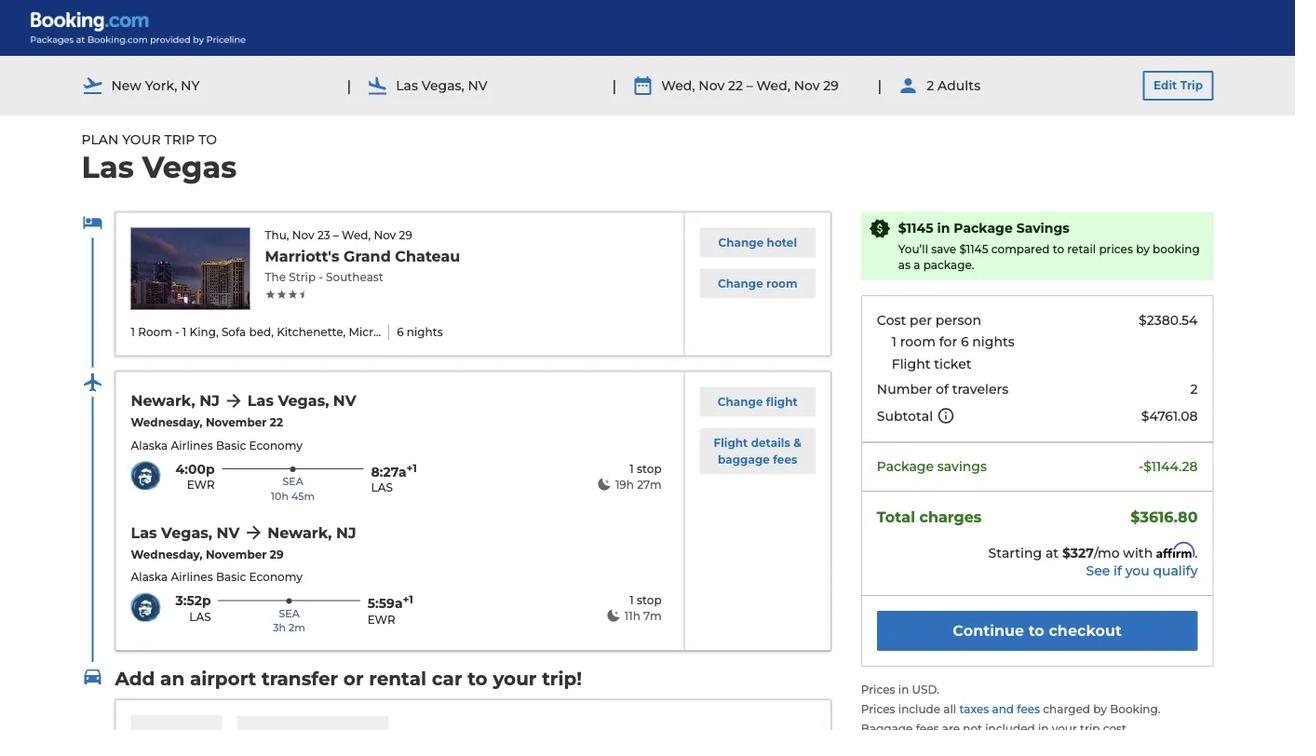 Task type: locate. For each thing, give the bounding box(es) containing it.
29 inside thu, nov 23 – wed, nov 29 marriott's grand chateau the strip - southeast
[[399, 229, 412, 242]]

22 for november
[[270, 416, 283, 429]]

0 vertical spatial newark, nj
[[131, 392, 220, 410]]

in
[[937, 220, 950, 236], [898, 683, 909, 696]]

prices left usd.
[[861, 683, 895, 696]]

2 for 2
[[1191, 381, 1198, 397]]

sea inside sea 3h 2m
[[279, 607, 300, 620]]

- up $3616.80
[[1139, 459, 1144, 475]]

1 horizontal spatial flight
[[892, 356, 931, 372]]

las down 8:27a on the bottom
[[371, 481, 393, 495]]

0 horizontal spatial to
[[468, 667, 488, 690]]

to inside $1145 in package savings you'll save $1145 compared to retail prices by booking as a package.
[[1053, 242, 1064, 256]]

wed,
[[661, 77, 695, 93], [757, 77, 791, 93], [342, 229, 371, 242]]

+1 inside 8:27a +1 las
[[407, 461, 417, 474]]

booking.com packages image
[[30, 11, 247, 45]]

2 alaska from the top
[[131, 570, 168, 584]]

1 economy from the top
[[249, 439, 303, 452]]

1 vertical spatial 29
[[399, 229, 412, 242]]

1 alaska airlines-image image from the top
[[131, 461, 161, 490]]

room down "per"
[[900, 334, 936, 350]]

by right charged
[[1094, 702, 1107, 716]]

star half image
[[298, 289, 310, 300]]

2 prices from the top
[[861, 702, 895, 716]]

1 vertical spatial .
[[1158, 702, 1161, 716]]

0 horizontal spatial .
[[1158, 702, 1161, 716]]

alaska airlines basic economy down wednesday, november 22
[[131, 439, 303, 452]]

sea inside sea 10h 45m
[[283, 475, 303, 488]]

1 horizontal spatial to
[[1029, 622, 1045, 640]]

1 vertical spatial sea
[[279, 607, 300, 620]]

– for 23
[[333, 229, 339, 242]]

0 vertical spatial sea
[[283, 475, 303, 488]]

change
[[718, 236, 764, 249], [718, 277, 763, 290], [718, 395, 763, 408]]

room for change
[[767, 277, 798, 290]]

1 vertical spatial airlines
[[171, 570, 213, 584]]

1 stop
[[630, 462, 662, 475], [630, 594, 662, 607]]

alaska airlines-image image left 3:52p las
[[131, 593, 161, 622]]

flight inside flight details & baggage fees
[[714, 436, 748, 449]]

you'll
[[899, 242, 929, 256]]

star image
[[276, 289, 287, 300], [287, 289, 298, 300]]

0 vertical spatial newark,
[[131, 392, 195, 410]]

. up the qualify
[[1195, 545, 1198, 561]]

sea up 45m
[[283, 475, 303, 488]]

0 vertical spatial flight
[[892, 356, 931, 372]]

1 vertical spatial vegas,
[[278, 392, 329, 410]]

ewr inside 4:00p ewr
[[187, 478, 215, 492]]

1 vertical spatial 22
[[270, 416, 283, 429]]

0 vertical spatial las vegas, nv
[[396, 77, 488, 93]]

vegas,
[[422, 77, 464, 93], [278, 392, 329, 410], [161, 523, 212, 541]]

2 horizontal spatial 29
[[823, 77, 839, 93]]

change room link
[[700, 269, 816, 299]]

0 vertical spatial $1145
[[899, 220, 934, 236]]

to right continue
[[1029, 622, 1045, 640]]

in up save
[[937, 220, 950, 236]]

6 right micr...
[[397, 326, 404, 339]]

1 vertical spatial package
[[877, 459, 934, 475]]

1 vertical spatial economy
[[249, 570, 303, 584]]

compared
[[992, 242, 1050, 256]]

2 | from the left
[[612, 76, 617, 94]]

19h
[[615, 478, 634, 491]]

in inside $1145 in package savings you'll save $1145 compared to retail prices by booking as a package.
[[937, 220, 950, 236]]

nv
[[468, 77, 488, 93], [333, 392, 356, 410], [217, 523, 240, 541]]

package up compared
[[954, 220, 1013, 236]]

november up 4:00p
[[206, 416, 267, 429]]

0 horizontal spatial ewr
[[187, 478, 215, 492]]

new
[[111, 77, 141, 93]]

1 vertical spatial 1 stop
[[630, 594, 662, 607]]

0 vertical spatial change
[[718, 236, 764, 249]]

1 horizontal spatial nv
[[333, 392, 356, 410]]

wednesday, up 4:00p
[[131, 416, 203, 429]]

sea for newark,
[[279, 607, 300, 620]]

las inside 8:27a +1 las
[[371, 481, 393, 495]]

1 vertical spatial nv
[[333, 392, 356, 410]]

2 airlines from the top
[[171, 570, 213, 584]]

0 horizontal spatial las
[[189, 610, 211, 623]]

thu, nov 23 – wed, nov 29 marriott's grand chateau the strip - southeast
[[265, 229, 460, 284]]

number of travelers
[[877, 381, 1009, 397]]

airlines up 4:00p
[[171, 439, 213, 452]]

fees down &
[[773, 453, 798, 466]]

basic
[[216, 439, 246, 452], [216, 570, 246, 584]]

in for usd.
[[898, 683, 909, 696]]

checkout
[[1049, 622, 1122, 640]]

0 vertical spatial nv
[[468, 77, 488, 93]]

1 airlines from the top
[[171, 439, 213, 452]]

wed, for wed, nov 22 – wed, nov 29
[[757, 77, 791, 93]]

2 wednesday, from the top
[[131, 547, 203, 561]]

1 | from the left
[[347, 76, 351, 94]]

1 november from the top
[[206, 416, 267, 429]]

–
[[747, 77, 753, 93], [333, 229, 339, 242]]

$3616.80
[[1131, 508, 1198, 526]]

0 vertical spatial wednesday,
[[131, 416, 203, 429]]

0 vertical spatial 22
[[728, 77, 743, 93]]

1 1 stop from the top
[[630, 462, 662, 475]]

1 horizontal spatial newark,
[[268, 523, 332, 541]]

1 horizontal spatial 2
[[1191, 381, 1198, 397]]

nv for newark, nj
[[333, 392, 356, 410]]

0 horizontal spatial newark,
[[131, 392, 195, 410]]

change down change hotel link
[[718, 277, 763, 290]]

travelers
[[952, 381, 1009, 397]]

0 vertical spatial room
[[767, 277, 798, 290]]

2 alaska airlines-image image from the top
[[131, 593, 161, 622]]

$1145 up package.
[[960, 242, 989, 256]]

change for change hotel
[[718, 236, 764, 249]]

0 horizontal spatial wed,
[[342, 229, 371, 242]]

to inside button
[[1029, 622, 1045, 640]]

change flight
[[718, 395, 798, 408]]

0 horizontal spatial by
[[1094, 702, 1107, 716]]

0 horizontal spatial -
[[175, 326, 179, 339]]

| for 2 adults
[[878, 76, 882, 94]]

2 stop from the top
[[637, 594, 662, 607]]

6 right for
[[961, 334, 969, 350]]

0 vertical spatial economy
[[249, 439, 303, 452]]

newark, down 45m
[[268, 523, 332, 541]]

1 horizontal spatial las vegas, nv
[[248, 392, 356, 410]]

0 vertical spatial las
[[371, 481, 393, 495]]

0 horizontal spatial room
[[767, 277, 798, 290]]

flight up number
[[892, 356, 931, 372]]

2 up $4761.08
[[1191, 381, 1198, 397]]

room inside 1 room for 6 nights flight ticket
[[900, 334, 936, 350]]

las vegas, nv
[[396, 77, 488, 93], [248, 392, 356, 410], [131, 523, 240, 541]]

1 vertical spatial alaska airlines basic economy
[[131, 570, 303, 584]]

2 alaska airlines basic economy from the top
[[131, 570, 303, 584]]

1 vertical spatial in
[[898, 683, 909, 696]]

newark,
[[131, 392, 195, 410], [268, 523, 332, 541]]

0 horizontal spatial fees
[[773, 453, 798, 466]]

wednesday,
[[131, 416, 203, 429], [131, 547, 203, 561]]

economy up sea 10h 45m
[[249, 439, 303, 452]]

4:00p
[[176, 461, 215, 477]]

cost
[[877, 312, 906, 328]]

1 vertical spatial stop
[[637, 594, 662, 607]]

0 horizontal spatial in
[[898, 683, 909, 696]]

1 inside 1 room for 6 nights flight ticket
[[892, 334, 897, 350]]

cost per person
[[877, 312, 982, 328]]

las down 3:52p
[[189, 610, 211, 623]]

booking
[[1110, 702, 1158, 716]]

edit trip button
[[1143, 71, 1214, 101]]

&
[[794, 436, 802, 449]]

and
[[992, 702, 1014, 716]]

2 horizontal spatial to
[[1053, 242, 1064, 256]]

continue to checkout
[[953, 622, 1122, 640]]

ewr down 5:59a
[[368, 613, 395, 626]]

alaska down wednesday, november 22
[[131, 439, 168, 452]]

las vegas, nv for newark, nj
[[248, 392, 356, 410]]

star image down strip
[[287, 289, 298, 300]]

1 vertical spatial las
[[189, 610, 211, 623]]

0 horizontal spatial 2
[[927, 77, 934, 93]]

1 vertical spatial newark,
[[268, 523, 332, 541]]

0 vertical spatial -
[[319, 270, 323, 284]]

economy
[[249, 439, 303, 452], [249, 570, 303, 584]]

2 vertical spatial change
[[718, 395, 763, 408]]

economy up sea 3h 2m
[[249, 570, 303, 584]]

1 horizontal spatial newark, nj
[[268, 523, 356, 541]]

alaska airlines basic economy
[[131, 439, 303, 452], [131, 570, 303, 584]]

0 vertical spatial airlines
[[171, 439, 213, 452]]

charges
[[920, 508, 982, 526]]

1 horizontal spatial –
[[747, 77, 753, 93]]

0 vertical spatial nj
[[199, 392, 220, 410]]

0 vertical spatial by
[[1136, 242, 1150, 256]]

november up 3:52p
[[206, 547, 267, 561]]

newark, up wednesday, november 22
[[131, 392, 195, 410]]

prices left the include
[[861, 702, 895, 716]]

1 stop from the top
[[637, 462, 662, 475]]

chateau
[[395, 247, 460, 265]]

sea up 2m
[[279, 607, 300, 620]]

of
[[936, 381, 949, 397]]

airlines for nj
[[171, 439, 213, 452]]

0 horizontal spatial |
[[347, 76, 351, 94]]

1 vertical spatial las vegas, nv
[[248, 392, 356, 410]]

2 november from the top
[[206, 547, 267, 561]]

stop for las vegas, nv
[[637, 462, 662, 475]]

- right strip
[[319, 270, 323, 284]]

. inside starting at $327 /mo with affirm . see if you qualify
[[1195, 545, 1198, 561]]

room down the hotel
[[767, 277, 798, 290]]

basic down wednesday, november 22
[[216, 439, 246, 452]]

change left flight at the bottom
[[718, 395, 763, 408]]

7m
[[644, 609, 662, 623]]

1 alaska airlines basic economy from the top
[[131, 439, 303, 452]]

alaska for las
[[131, 570, 168, 584]]

1 vertical spatial prices
[[861, 702, 895, 716]]

change left the hotel
[[718, 236, 764, 249]]

1 vertical spatial ewr
[[368, 613, 395, 626]]

1 up 19h 27m
[[630, 462, 634, 475]]

strip
[[289, 270, 316, 284]]

29 for thu, nov 23 – wed, nov 29 marriott's grand chateau the strip - southeast
[[399, 229, 412, 242]]

to
[[199, 131, 217, 147]]

1 vertical spatial –
[[333, 229, 339, 242]]

1 vertical spatial by
[[1094, 702, 1107, 716]]

0 vertical spatial package
[[954, 220, 1013, 236]]

by inside $1145 in package savings you'll save $1145 compared to retail prices by booking as a package.
[[1136, 242, 1150, 256]]

nov
[[699, 77, 725, 93], [794, 77, 820, 93], [292, 229, 314, 242], [374, 229, 396, 242]]

1 vertical spatial basic
[[216, 570, 246, 584]]

1 horizontal spatial nights
[[973, 334, 1015, 350]]

stop up 7m on the bottom
[[637, 594, 662, 607]]

wednesday, up 3:52p
[[131, 547, 203, 561]]

2 horizontal spatial wed,
[[757, 77, 791, 93]]

1 vertical spatial 2
[[1191, 381, 1198, 397]]

basic for newark, nj
[[216, 439, 246, 452]]

1 horizontal spatial by
[[1136, 242, 1150, 256]]

2 basic from the top
[[216, 570, 246, 584]]

basic down the wednesday, november 29
[[216, 570, 246, 584]]

las inside 3:52p las
[[189, 610, 211, 623]]

1 alaska from the top
[[131, 439, 168, 452]]

1 down "cost"
[[892, 334, 897, 350]]

1 stop up 27m
[[630, 462, 662, 475]]

new york, ny
[[111, 77, 200, 93]]

1 horizontal spatial -
[[319, 270, 323, 284]]

affirm
[[1157, 543, 1195, 558]]

airport
[[190, 667, 256, 690]]

cars image
[[81, 666, 104, 688]]

0 vertical spatial ewr
[[187, 478, 215, 492]]

0 vertical spatial +1
[[407, 461, 417, 474]]

package inside $1145 in package savings you'll save $1145 compared to retail prices by booking as a package.
[[954, 220, 1013, 236]]

flight up baggage
[[714, 436, 748, 449]]

wednesday, november 22
[[131, 416, 283, 429]]

stop for newark, nj
[[637, 594, 662, 607]]

alaska airlines-image image
[[131, 461, 161, 490], [131, 593, 161, 622]]

savings
[[1017, 220, 1070, 236]]

2 vertical spatial las vegas, nv
[[131, 523, 240, 541]]

taxes
[[960, 702, 989, 716]]

| for las vegas, nv
[[347, 76, 351, 94]]

newark, nj down 45m
[[268, 523, 356, 541]]

+1 inside "5:59a +1 ewr"
[[403, 593, 413, 606]]

5:59a +1 ewr
[[368, 593, 413, 626]]

las vegas, nv for |
[[396, 77, 488, 93]]

1 stop up 11h 7m
[[630, 594, 662, 607]]

0 vertical spatial prices
[[861, 683, 895, 696]]

2 economy from the top
[[249, 570, 303, 584]]

details
[[751, 436, 790, 449]]

22
[[728, 77, 743, 93], [270, 416, 283, 429]]

wed, inside thu, nov 23 – wed, nov 29 marriott's grand chateau the strip - southeast
[[342, 229, 371, 242]]

stop up 27m
[[637, 462, 662, 475]]

package down subtotal
[[877, 459, 934, 475]]

1 horizontal spatial .
[[1195, 545, 1198, 561]]

1 horizontal spatial 22
[[728, 77, 743, 93]]

basic for las vegas, nv
[[216, 570, 246, 584]]

alaska
[[131, 439, 168, 452], [131, 570, 168, 584]]

in left usd.
[[898, 683, 909, 696]]

0 horizontal spatial vegas,
[[161, 523, 212, 541]]

1 wednesday, from the top
[[131, 416, 203, 429]]

3 | from the left
[[878, 76, 882, 94]]

alaska airlines basic economy down the wednesday, november 29
[[131, 570, 303, 584]]

0 vertical spatial to
[[1053, 242, 1064, 256]]

wed, nov 22 – wed, nov 29
[[661, 77, 839, 93]]

2 horizontal spatial las vegas, nv
[[396, 77, 488, 93]]

2 left adults
[[927, 77, 934, 93]]

0 vertical spatial alaska airlines basic economy
[[131, 439, 303, 452]]

november
[[206, 416, 267, 429], [206, 547, 267, 561]]

1 vertical spatial alaska airlines-image image
[[131, 593, 161, 622]]

0 vertical spatial vegas,
[[422, 77, 464, 93]]

– inside thu, nov 23 – wed, nov 29 marriott's grand chateau the strip - southeast
[[333, 229, 339, 242]]

newark, nj up wednesday, november 22
[[131, 392, 220, 410]]

flight details & baggage fees link
[[700, 428, 816, 474]]

2 1 stop from the top
[[630, 594, 662, 607]]

$1145 up you'll
[[899, 220, 934, 236]]

1 horizontal spatial ewr
[[368, 613, 395, 626]]

0 vertical spatial 29
[[823, 77, 839, 93]]

1 left room
[[131, 326, 135, 339]]

27m
[[637, 478, 662, 491]]

or
[[343, 667, 364, 690]]

1 basic from the top
[[216, 439, 246, 452]]

0 vertical spatial november
[[206, 416, 267, 429]]

to right the 'car'
[[468, 667, 488, 690]]

0 vertical spatial basic
[[216, 439, 246, 452]]

include
[[898, 702, 941, 716]]

$2380.54
[[1139, 312, 1198, 328]]

alaska down the wednesday, november 29
[[131, 570, 168, 584]]

airlines up 3:52p
[[171, 570, 213, 584]]

alaska airlines-image image for newark,
[[131, 461, 161, 490]]

1 horizontal spatial fees
[[1017, 702, 1040, 716]]

. right charged
[[1158, 702, 1161, 716]]

in inside prices in usd. prices include all taxes and fees charged by booking .
[[898, 683, 909, 696]]

vegas, for |
[[422, 77, 464, 93]]

2 horizontal spatial |
[[878, 76, 882, 94]]

fees right and
[[1017, 702, 1040, 716]]

0 horizontal spatial nights
[[407, 326, 443, 339]]

$1144.28
[[1144, 459, 1198, 475]]

1 vertical spatial to
[[1029, 622, 1045, 640]]

2 horizontal spatial -
[[1139, 459, 1144, 475]]

nights down star rating image
[[407, 326, 443, 339]]

alaska airlines-image image for las
[[131, 593, 161, 622]]

0 horizontal spatial flight
[[714, 436, 748, 449]]

to left "retail"
[[1053, 242, 1064, 256]]

1 up 11h
[[630, 594, 634, 607]]

0 horizontal spatial nj
[[199, 392, 220, 410]]

1 vertical spatial -
[[175, 326, 179, 339]]

king,
[[190, 326, 219, 339]]

45m
[[291, 490, 315, 502]]

10h
[[271, 490, 289, 502]]

if
[[1114, 563, 1122, 579]]

a
[[914, 258, 920, 271]]

1 vertical spatial +1
[[403, 593, 413, 606]]

ewr
[[187, 478, 215, 492], [368, 613, 395, 626]]

2 vertical spatial -
[[1139, 459, 1144, 475]]

star image down the
[[276, 289, 287, 300]]

- right room
[[175, 326, 179, 339]]

alaska airlines-image image left 4:00p ewr
[[131, 461, 161, 490]]

2 vertical spatial to
[[468, 667, 488, 690]]

by right prices
[[1136, 242, 1150, 256]]

as
[[899, 258, 911, 271]]

stop
[[637, 462, 662, 475], [637, 594, 662, 607]]

0 vertical spatial fees
[[773, 453, 798, 466]]

3:52p las
[[176, 593, 211, 623]]

charged
[[1043, 702, 1091, 716]]

ewr down 4:00p
[[187, 478, 215, 492]]

nj
[[199, 392, 220, 410], [336, 523, 356, 541]]

22 for nov
[[728, 77, 743, 93]]

nights down person at right top
[[973, 334, 1015, 350]]

6
[[397, 326, 404, 339], [961, 334, 969, 350]]



Task type: vqa. For each thing, say whether or not it's contained in the screenshot.
the rightmost 29
yes



Task type: describe. For each thing, give the bounding box(es) containing it.
see
[[1086, 563, 1110, 579]]

fees inside flight details & baggage fees
[[773, 453, 798, 466]]

starting at $327 /mo with affirm . see if you qualify
[[989, 543, 1198, 579]]

usd.
[[912, 683, 940, 696]]

room for 1
[[900, 334, 936, 350]]

star rating image
[[265, 289, 605, 300]]

subtotal
[[877, 408, 933, 424]]

1 stop for las vegas, nv
[[630, 462, 662, 475]]

package.
[[923, 258, 975, 271]]

wednesday, for newark,
[[131, 416, 203, 429]]

2 for 2 adults
[[927, 77, 934, 93]]

fees inside prices in usd. prices include all taxes and fees charged by booking .
[[1017, 702, 1040, 716]]

0 horizontal spatial nv
[[217, 523, 240, 541]]

sea for las
[[283, 475, 303, 488]]

1 room - 1 king, sofa bed, kitchenette, micr...
[[131, 326, 381, 339]]

add an airport transfer or rental car to your trip!
[[115, 667, 582, 690]]

plan
[[81, 131, 119, 147]]

29 for wed, nov 22 – wed, nov 29
[[823, 77, 839, 93]]

retail
[[1067, 242, 1096, 256]]

$1145 in package savings you'll save $1145 compared to retail prices by booking as a package.
[[899, 220, 1200, 271]]

flight
[[766, 395, 798, 408]]

with
[[1123, 545, 1153, 561]]

adults
[[938, 77, 981, 93]]

sea 3h 2m
[[273, 607, 305, 634]]

marriott's
[[265, 247, 339, 265]]

at
[[1046, 545, 1059, 561]]

total
[[877, 508, 915, 526]]

wednesday, november 29
[[131, 547, 284, 561]]

november for las vegas, nv
[[206, 547, 267, 561]]

add
[[115, 667, 155, 690]]

trip!
[[542, 667, 582, 690]]

2 star image from the left
[[287, 289, 298, 300]]

per
[[910, 312, 932, 328]]

room
[[138, 326, 172, 339]]

taxes and fees link
[[960, 702, 1043, 716]]

bed image
[[81, 212, 104, 234]]

8:27a
[[371, 464, 407, 480]]

alaska airlines basic economy for nj
[[131, 439, 303, 452]]

vegas, for newark, nj
[[278, 392, 329, 410]]

prices in usd. prices include all taxes and fees charged by booking .
[[861, 683, 1161, 716]]

car
[[432, 667, 462, 690]]

hotel
[[767, 236, 797, 249]]

save
[[932, 242, 957, 256]]

alaska for newark,
[[131, 439, 168, 452]]

trip
[[164, 131, 195, 147]]

bed,
[[249, 326, 274, 339]]

continue
[[953, 622, 1025, 640]]

1 room for 6 nights flight ticket
[[892, 334, 1015, 372]]

change for change room
[[718, 277, 763, 290]]

1 left king,
[[182, 326, 187, 339]]

star image
[[265, 289, 276, 300]]

your
[[493, 667, 537, 690]]

- inside thu, nov 23 – wed, nov 29 marriott's grand chateau the strip - southeast
[[319, 270, 323, 284]]

las inside plan your trip to las vegas
[[81, 149, 134, 185]]

ewr inside "5:59a +1 ewr"
[[368, 613, 395, 626]]

0 horizontal spatial newark, nj
[[131, 392, 220, 410]]

hotel image - marriott's grand chateau image
[[131, 228, 250, 310]]

airlines for vegas,
[[171, 570, 213, 584]]

11h
[[625, 609, 641, 623]]

0 horizontal spatial $1145
[[899, 220, 934, 236]]

total charges
[[877, 508, 982, 526]]

+1 for newark, nj
[[403, 593, 413, 606]]

york,
[[145, 77, 177, 93]]

your
[[122, 131, 161, 147]]

number
[[877, 381, 933, 397]]

-$1144.28
[[1139, 459, 1198, 475]]

0 horizontal spatial 6
[[397, 326, 404, 339]]

plan your trip to las vegas
[[81, 131, 237, 185]]

| for wed, nov 22 – wed, nov 29
[[612, 76, 617, 94]]

thu,
[[265, 229, 289, 242]]

+1 for las vegas, nv
[[407, 461, 417, 474]]

rental
[[369, 667, 427, 690]]

flight details & baggage fees
[[714, 436, 802, 466]]

2 vertical spatial vegas,
[[161, 523, 212, 541]]

edit
[[1154, 79, 1177, 92]]

change for change flight
[[718, 395, 763, 408]]

baggage
[[718, 453, 770, 466]]

. inside prices in usd. prices include all taxes and fees charged by booking .
[[1158, 702, 1161, 716]]

flights image
[[81, 371, 104, 393]]

nv for |
[[468, 77, 488, 93]]

1 stop for newark, nj
[[630, 594, 662, 607]]

1 vertical spatial $1145
[[960, 242, 989, 256]]

vegas
[[142, 149, 237, 185]]

change hotel link
[[700, 228, 816, 258]]

1 star image from the left
[[276, 289, 287, 300]]

8:27a +1 las
[[371, 461, 417, 495]]

package savings
[[877, 459, 987, 475]]

edit trip
[[1154, 79, 1203, 92]]

6 inside 1 room for 6 nights flight ticket
[[961, 334, 969, 350]]

flight inside 1 room for 6 nights flight ticket
[[892, 356, 931, 372]]

wednesday, for las
[[131, 547, 203, 561]]

all
[[944, 702, 957, 716]]

6 nights
[[397, 326, 443, 339]]

for
[[939, 334, 958, 350]]

3h
[[273, 621, 286, 634]]

november for newark, nj
[[206, 416, 267, 429]]

nights inside 1 room for 6 nights flight ticket
[[973, 334, 1015, 350]]

4:00p ewr
[[176, 461, 215, 492]]

economy for las
[[249, 439, 303, 452]]

ticket
[[934, 356, 972, 372]]

2 adults
[[927, 77, 981, 93]]

1 prices from the top
[[861, 683, 895, 696]]

see if you qualify link
[[862, 562, 1198, 580]]

0 horizontal spatial package
[[877, 459, 934, 475]]

change hotel
[[718, 236, 797, 249]]

23
[[317, 229, 330, 242]]

the
[[265, 270, 286, 284]]

an
[[160, 667, 185, 690]]

toggle tooltip image
[[937, 407, 956, 425]]

trip
[[1181, 79, 1203, 92]]

person
[[936, 312, 982, 328]]

by inside prices in usd. prices include all taxes and fees charged by booking .
[[1094, 702, 1107, 716]]

$4761.08
[[1141, 408, 1198, 424]]

ny
[[181, 77, 200, 93]]

booking
[[1153, 242, 1200, 256]]

1 horizontal spatial wed,
[[661, 77, 695, 93]]

micr...
[[349, 326, 381, 339]]

1 vertical spatial nj
[[336, 523, 356, 541]]

$327
[[1062, 545, 1094, 561]]

wed, for thu, nov 23 – wed, nov 29 marriott's grand chateau the strip - southeast
[[342, 229, 371, 242]]

– for 22
[[747, 77, 753, 93]]

2m
[[289, 621, 305, 634]]

you
[[1126, 563, 1150, 579]]

2 vertical spatial 29
[[270, 547, 284, 561]]

in for package
[[937, 220, 950, 236]]

qualify
[[1153, 563, 1198, 579]]

11h 7m
[[625, 609, 662, 623]]

kitchenette,
[[277, 326, 346, 339]]

economy for newark,
[[249, 570, 303, 584]]

/mo
[[1094, 545, 1120, 561]]

alaska airlines basic economy for vegas,
[[131, 570, 303, 584]]

3:52p
[[176, 593, 211, 608]]

0 horizontal spatial las vegas, nv
[[131, 523, 240, 541]]



